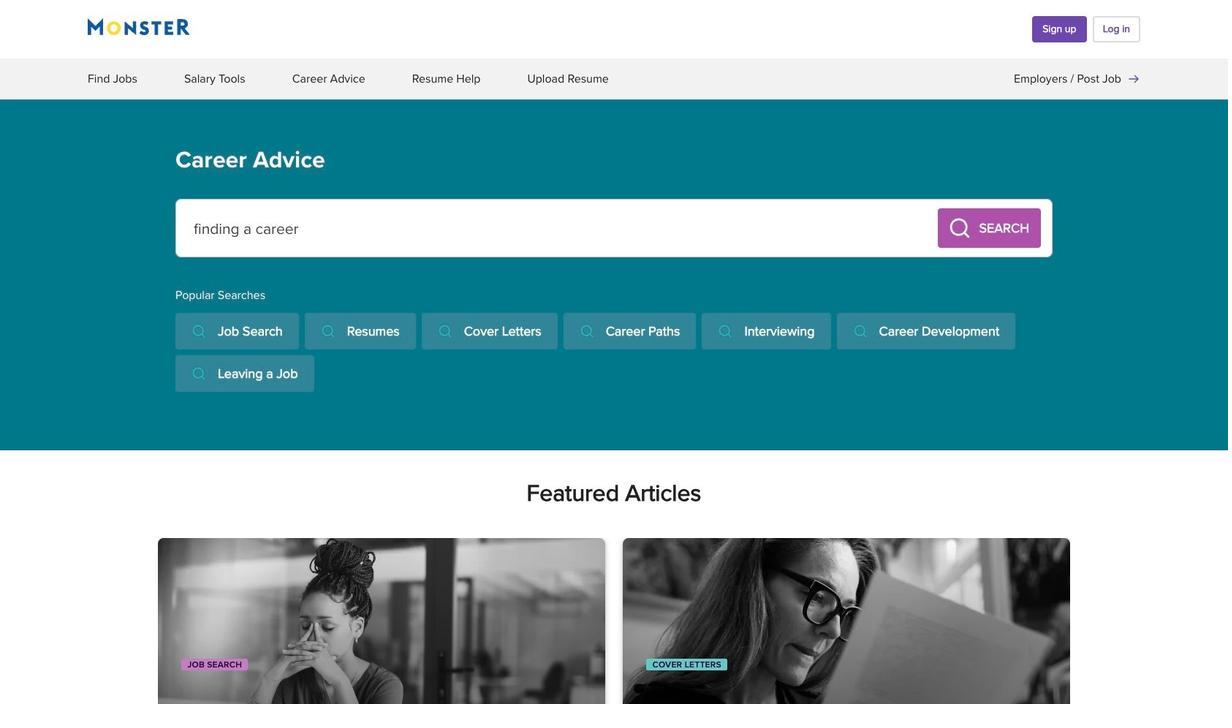 Task type: describe. For each thing, give the bounding box(es) containing it.
monster image
[[88, 18, 190, 35]]

Search Career Advice text field
[[188, 212, 942, 247]]



Task type: vqa. For each thing, say whether or not it's contained in the screenshot.
Filter icon
no



